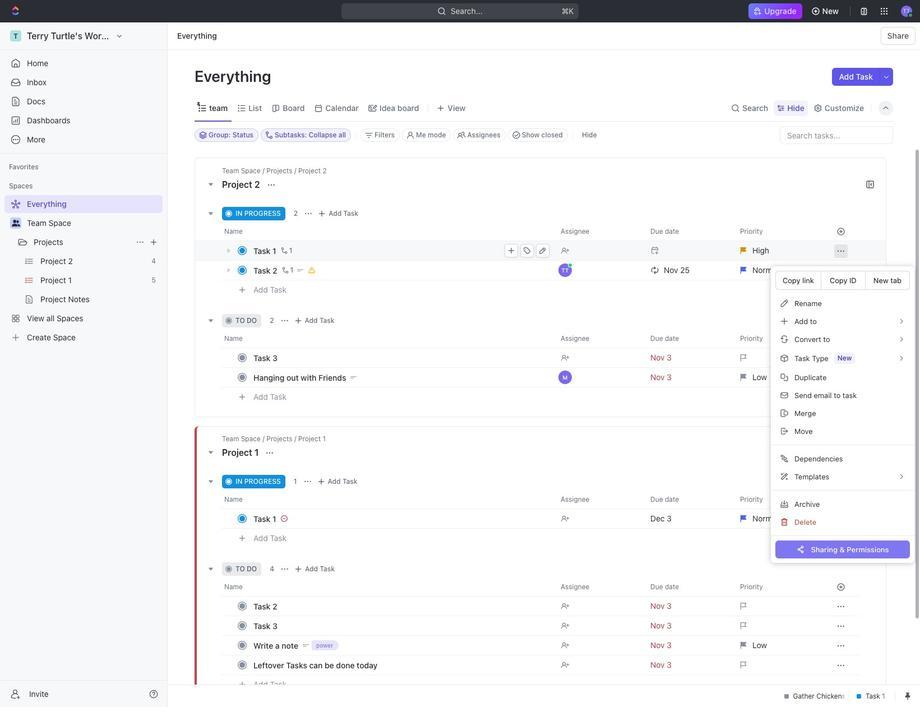 Task type: locate. For each thing, give the bounding box(es) containing it.
copy inside button
[[783, 276, 801, 285]]

‎task up 4
[[254, 514, 271, 524]]

1 vertical spatial everything
[[195, 67, 275, 85]]

send email to task
[[795, 391, 858, 400]]

1 3 from the top
[[273, 353, 278, 363]]

1 horizontal spatial copy
[[830, 276, 848, 285]]

2 in progress from the top
[[236, 477, 281, 486]]

0 vertical spatial progress
[[244, 209, 281, 218]]

0 horizontal spatial hide
[[582, 131, 597, 139]]

2 ‎task from the top
[[254, 602, 271, 611]]

1 project from the top
[[222, 180, 252, 190]]

docs link
[[4, 93, 163, 111]]

copy link
[[783, 276, 815, 285]]

to do left 4
[[236, 565, 257, 573]]

copy inside button
[[830, 276, 848, 285]]

task 3 link up write a note link
[[251, 618, 552, 634]]

0 vertical spatial task 3 link
[[251, 350, 552, 366]]

to
[[236, 316, 245, 325], [811, 317, 817, 326], [824, 335, 831, 344], [834, 391, 841, 400], [236, 565, 245, 573]]

0 vertical spatial in
[[236, 209, 243, 218]]

1 button
[[279, 245, 294, 256], [280, 265, 295, 276]]

to inside dropdown button
[[824, 335, 831, 344]]

can
[[309, 661, 323, 670]]

do down task 2
[[247, 316, 257, 325]]

2
[[255, 180, 260, 190], [294, 209, 298, 218], [273, 266, 277, 275], [270, 316, 274, 325], [273, 602, 277, 611]]

1 vertical spatial progress
[[244, 477, 281, 486]]

1 progress from the top
[[244, 209, 281, 218]]

new down convert to dropdown button
[[838, 354, 852, 362]]

1 in progress from the top
[[236, 209, 281, 218]]

projects
[[34, 237, 63, 247]]

task 3 down ‎task 2
[[254, 621, 278, 631]]

task 3 link up hanging out with friends link
[[251, 350, 552, 366]]

in
[[236, 209, 243, 218], [236, 477, 243, 486]]

2 do from the top
[[247, 565, 257, 573]]

project 2
[[222, 180, 262, 190]]

2 to do from the top
[[236, 565, 257, 573]]

1 in from the top
[[236, 209, 243, 218]]

1 vertical spatial ‎task
[[254, 602, 271, 611]]

1 button right task 2
[[280, 265, 295, 276]]

1 vertical spatial in progress
[[236, 477, 281, 486]]

move
[[795, 427, 813, 436]]

search...
[[451, 6, 483, 16]]

board
[[398, 103, 419, 112]]

in for 1
[[236, 477, 243, 486]]

0 vertical spatial task 3
[[254, 353, 278, 363]]

0 vertical spatial to do
[[236, 316, 257, 325]]

do left 4
[[247, 565, 257, 573]]

3 for 1st task 3 link from the top of the page
[[273, 353, 278, 363]]

0 vertical spatial new
[[823, 6, 839, 16]]

new inside button
[[823, 6, 839, 16]]

out
[[287, 373, 299, 382]]

inbox link
[[4, 74, 163, 91]]

favorites
[[9, 163, 39, 171]]

to do for 1
[[236, 565, 257, 573]]

today
[[357, 661, 378, 670]]

convert
[[795, 335, 822, 344]]

convert to
[[795, 335, 831, 344]]

copy for copy id
[[830, 276, 848, 285]]

1 vertical spatial task 3
[[254, 621, 278, 631]]

1 horizontal spatial hide
[[788, 103, 805, 112]]

2 task 3 link from the top
[[251, 618, 552, 634]]

board
[[283, 103, 305, 112]]

1 vertical spatial in
[[236, 477, 243, 486]]

sharing & permissions
[[812, 545, 890, 554]]

0 horizontal spatial copy
[[783, 276, 801, 285]]

in progress down project 2
[[236, 209, 281, 218]]

2 progress from the top
[[244, 477, 281, 486]]

new button
[[807, 2, 846, 20]]

1 vertical spatial task 3 link
[[251, 618, 552, 634]]

idea
[[380, 103, 396, 112]]

archive link
[[776, 495, 911, 513]]

1 to do from the top
[[236, 316, 257, 325]]

1 copy from the left
[[783, 276, 801, 285]]

in progress for 1
[[236, 477, 281, 486]]

0 vertical spatial 1 button
[[279, 245, 294, 256]]

2 project from the top
[[222, 448, 252, 458]]

in down project 1
[[236, 477, 243, 486]]

new for new button
[[823, 6, 839, 16]]

‎task inside ‎task 1 link
[[254, 514, 271, 524]]

1 do from the top
[[247, 316, 257, 325]]

1 vertical spatial 1 button
[[280, 265, 295, 276]]

1 vertical spatial 3
[[273, 621, 278, 631]]

3
[[273, 353, 278, 363], [273, 621, 278, 631]]

rename
[[795, 299, 822, 308]]

do for 1
[[247, 565, 257, 573]]

task 3
[[254, 353, 278, 363], [254, 621, 278, 631]]

delete link
[[776, 513, 911, 531]]

tree inside sidebar navigation
[[4, 195, 163, 347]]

1 vertical spatial project
[[222, 448, 252, 458]]

task 3 up hanging
[[254, 353, 278, 363]]

‎task down 4
[[254, 602, 271, 611]]

1 task 3 from the top
[[254, 353, 278, 363]]

tasks
[[286, 661, 307, 670]]

leftover tasks can be done today
[[254, 661, 378, 670]]

1 ‎task from the top
[[254, 514, 271, 524]]

list
[[249, 103, 262, 112]]

2 3 from the top
[[273, 621, 278, 631]]

dependencies link
[[776, 450, 911, 468]]

progress down project 1
[[244, 477, 281, 486]]

upgrade
[[765, 6, 797, 16]]

3 up hanging
[[273, 353, 278, 363]]

tree
[[4, 195, 163, 347]]

copy
[[783, 276, 801, 285], [830, 276, 848, 285]]

new tab link
[[866, 271, 911, 290]]

0 vertical spatial in progress
[[236, 209, 281, 218]]

progress down project 2
[[244, 209, 281, 218]]

team space
[[27, 218, 71, 228]]

team link
[[207, 100, 228, 116]]

copy left id
[[830, 276, 848, 285]]

templates link
[[776, 468, 911, 486]]

convert to link
[[776, 330, 911, 348]]

tree containing team space
[[4, 195, 163, 347]]

progress for project 1
[[244, 477, 281, 486]]

‎task inside '‎task 2' link
[[254, 602, 271, 611]]

new left tab
[[874, 276, 889, 285]]

‎task 2 link
[[251, 598, 552, 615]]

0 vertical spatial everything
[[177, 31, 217, 40]]

0 vertical spatial ‎task
[[254, 514, 271, 524]]

leftover
[[254, 661, 284, 670]]

customize
[[825, 103, 865, 112]]

add to button
[[776, 313, 911, 330]]

1 vertical spatial new
[[874, 276, 889, 285]]

be
[[325, 661, 334, 670]]

2 task 3 from the top
[[254, 621, 278, 631]]

‎task 2
[[254, 602, 277, 611]]

write
[[254, 641, 273, 651]]

0 vertical spatial do
[[247, 316, 257, 325]]

0 vertical spatial 3
[[273, 353, 278, 363]]

1 vertical spatial do
[[247, 565, 257, 573]]

1 vertical spatial to do
[[236, 565, 257, 573]]

2 copy from the left
[[830, 276, 848, 285]]

task 3 for 2nd task 3 link from the top of the page
[[254, 621, 278, 631]]

copy id
[[830, 276, 857, 285]]

archive
[[795, 500, 820, 509]]

task 1
[[254, 246, 276, 256]]

1 button right "task 1"
[[279, 245, 294, 256]]

2 in from the top
[[236, 477, 243, 486]]

permissions
[[847, 545, 890, 554]]

3 up the write a note
[[273, 621, 278, 631]]

new
[[823, 6, 839, 16], [874, 276, 889, 285], [838, 354, 852, 362]]

copy left link
[[783, 276, 801, 285]]

task
[[857, 72, 874, 81], [344, 209, 359, 218], [254, 246, 271, 256], [254, 266, 271, 275], [270, 285, 287, 294], [320, 316, 335, 325], [254, 353, 271, 363], [795, 354, 811, 363], [270, 392, 287, 402], [343, 477, 358, 486], [270, 533, 287, 543], [320, 565, 335, 573], [254, 621, 271, 631]]

‎task
[[254, 514, 271, 524], [254, 602, 271, 611]]

in progress down project 1
[[236, 477, 281, 486]]

projects link
[[34, 233, 131, 251]]

sidebar navigation
[[0, 22, 168, 708]]

hide inside button
[[582, 131, 597, 139]]

in progress
[[236, 209, 281, 218], [236, 477, 281, 486]]

1 vertical spatial hide
[[582, 131, 597, 139]]

Search tasks... text field
[[781, 127, 893, 144]]

in down project 2
[[236, 209, 243, 218]]

friends
[[319, 373, 346, 382]]

hide button
[[578, 128, 602, 142]]

task
[[843, 391, 858, 400]]

task 3 for 1st task 3 link from the top of the page
[[254, 353, 278, 363]]

a
[[275, 641, 280, 651]]

copy link button
[[776, 271, 822, 290]]

‎task 1
[[254, 514, 276, 524]]

add task
[[840, 72, 874, 81], [329, 209, 359, 218], [254, 285, 287, 294], [305, 316, 335, 325], [254, 392, 287, 402], [328, 477, 358, 486], [254, 533, 287, 543], [305, 565, 335, 573]]

1 button for 1
[[279, 245, 294, 256]]

to do down task 2
[[236, 316, 257, 325]]

list link
[[246, 100, 262, 116]]

project for project 1
[[222, 448, 252, 458]]

0 vertical spatial project
[[222, 180, 252, 190]]

hanging out with friends
[[254, 373, 346, 382]]

new right upgrade
[[823, 6, 839, 16]]

upgrade link
[[749, 3, 803, 19]]

everything link
[[174, 29, 220, 43]]

0 vertical spatial hide
[[788, 103, 805, 112]]

done
[[336, 661, 355, 670]]



Task type: describe. For each thing, give the bounding box(es) containing it.
calendar link
[[323, 100, 359, 116]]

add to link
[[776, 313, 911, 330]]

‎task for ‎task 1
[[254, 514, 271, 524]]

&
[[840, 545, 845, 554]]

2 for project 2
[[255, 180, 260, 190]]

project for project 2
[[222, 180, 252, 190]]

tab
[[891, 276, 902, 285]]

team space link
[[27, 214, 160, 232]]

spaces
[[9, 182, 33, 190]]

2 for ‎task 2
[[273, 602, 277, 611]]

progress for project 2
[[244, 209, 281, 218]]

templates button
[[776, 468, 911, 486]]

1 task 3 link from the top
[[251, 350, 552, 366]]

new for tab
[[874, 276, 889, 285]]

favorites button
[[4, 160, 43, 174]]

project 1
[[222, 448, 261, 458]]

idea board
[[380, 103, 419, 112]]

dashboards
[[27, 116, 70, 125]]

assignees
[[468, 131, 501, 139]]

in for 2
[[236, 209, 243, 218]]

duplicate link
[[776, 369, 911, 387]]

everything inside everything link
[[177, 31, 217, 40]]

board link
[[281, 100, 305, 116]]

dashboards link
[[4, 112, 163, 130]]

2 for task 2
[[273, 266, 277, 275]]

new tab
[[874, 276, 902, 285]]

hide button
[[774, 100, 808, 116]]

copy id button
[[821, 271, 866, 290]]

4
[[270, 565, 274, 573]]

type
[[813, 354, 829, 363]]

rename link
[[776, 295, 911, 313]]

dependencies
[[795, 454, 844, 463]]

do for 2
[[247, 316, 257, 325]]

‎task 1 link
[[251, 511, 552, 527]]

task type
[[795, 354, 829, 363]]

note
[[282, 641, 298, 651]]

space
[[49, 218, 71, 228]]

customize button
[[811, 100, 868, 116]]

send
[[795, 391, 812, 400]]

sharing
[[812, 545, 838, 554]]

convert to button
[[776, 330, 911, 348]]

share button
[[881, 27, 916, 45]]

add inside dropdown button
[[795, 317, 809, 326]]

merge link
[[776, 405, 911, 422]]

assignees button
[[454, 128, 506, 142]]

move button
[[776, 422, 911, 440]]

user group image
[[12, 220, 20, 227]]

send email to task link
[[776, 387, 911, 405]]

write a note
[[254, 641, 298, 651]]

2 vertical spatial new
[[838, 354, 852, 362]]

to do for 2
[[236, 316, 257, 325]]

email
[[814, 391, 832, 400]]

task 2
[[254, 266, 277, 275]]

with
[[301, 373, 317, 382]]

docs
[[27, 97, 45, 106]]

1 button for 2
[[280, 265, 295, 276]]

home
[[27, 58, 48, 68]]

add to
[[795, 317, 817, 326]]

idea board link
[[378, 100, 419, 116]]

move link
[[776, 422, 911, 440]]

search button
[[728, 100, 772, 116]]

3 for 2nd task 3 link from the top of the page
[[273, 621, 278, 631]]

in progress for 2
[[236, 209, 281, 218]]

templates
[[795, 472, 830, 481]]

copy for copy link
[[783, 276, 801, 285]]

sharing & permissions link
[[776, 541, 911, 559]]

‎task for ‎task 2
[[254, 602, 271, 611]]

invite
[[29, 689, 49, 699]]

id
[[850, 276, 857, 285]]

to inside dropdown button
[[811, 317, 817, 326]]

search
[[743, 103, 769, 112]]

share
[[888, 31, 909, 40]]

merge
[[795, 409, 817, 418]]

hanging
[[254, 373, 285, 382]]

delete
[[795, 518, 817, 527]]

hide inside dropdown button
[[788, 103, 805, 112]]

hanging out with friends link
[[251, 369, 552, 386]]

team
[[27, 218, 46, 228]]



Task type: vqa. For each thing, say whether or not it's contained in the screenshot.
Add Task
yes



